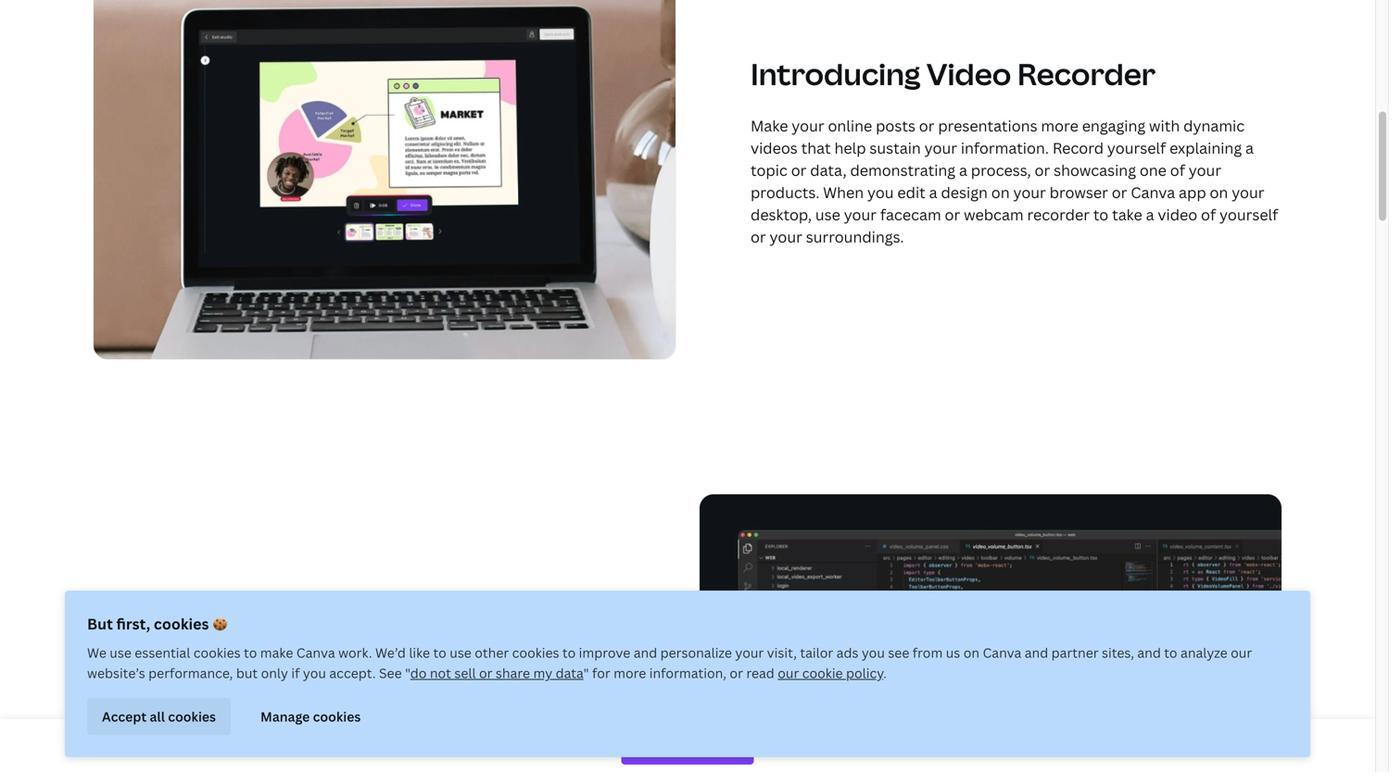 Task type: vqa. For each thing, say whether or not it's contained in the screenshot.
bottom 'online'
yes



Task type: locate. For each thing, give the bounding box(es) containing it.
your up simply
[[212, 700, 245, 720]]

facecam
[[880, 205, 941, 225], [318, 766, 379, 773]]

free
[[299, 744, 328, 764]]

only
[[261, 665, 288, 683]]

information. down cues
[[161, 677, 249, 697]]

0 vertical spatial our
[[1231, 645, 1252, 662]]

1 horizontal spatial data
[[556, 665, 584, 683]]

data inside "add visual cues to your data that'll help your audience pick up multiple pieces of information. prepare a step-by-step video guide on how to use your app. flaunt your redesigned tools or user interface, or feature a presentation. simply record your screen entirely or pick a particular window to capture using our free online screen recorder. you can even choose to take a video with the facecam or webcam and screen rec"
[[262, 655, 294, 675]]

you left the edit
[[867, 182, 894, 202]]

to right cues
[[207, 655, 222, 675]]

on right app
[[1210, 182, 1228, 202]]

1 horizontal spatial "
[[584, 665, 589, 683]]

use up website's in the bottom left of the page
[[110, 645, 131, 662]]

and inside "add visual cues to your data that'll help your audience pick up multiple pieces of information. prepare a step-by-step video guide on how to use your app. flaunt your redesigned tools or user interface, or feature a presentation. simply record your screen entirely or pick a particular window to capture using our free online screen recorder. you can even choose to take a video with the facecam or webcam and screen rec"
[[465, 766, 492, 773]]

more right for
[[614, 665, 646, 683]]

1 vertical spatial more
[[614, 665, 646, 683]]

video
[[1158, 205, 1198, 225], [420, 677, 460, 697], [213, 766, 252, 773]]

or up products.
[[791, 160, 807, 180]]

with up one
[[1149, 116, 1180, 136]]

visit,
[[767, 645, 797, 662]]

your down desktop,
[[770, 227, 802, 247]]

0 vertical spatial information.
[[961, 138, 1049, 158]]

more up record
[[1041, 116, 1079, 136]]

your down pieces
[[93, 700, 125, 720]]

0 vertical spatial webcam
[[964, 205, 1024, 225]]

data up 'prepare'
[[262, 655, 294, 675]]

1 horizontal spatial canva
[[983, 645, 1022, 662]]

our
[[1231, 645, 1252, 662], [778, 665, 799, 683], [271, 744, 295, 764]]

cookies up essential
[[154, 614, 209, 634]]

or right posts
[[919, 116, 935, 136]]

do not sell or share my data link
[[410, 665, 584, 683]]

your up the step
[[379, 655, 412, 675]]

1 horizontal spatial more
[[1041, 116, 1079, 136]]

2 horizontal spatial canva
[[1131, 182, 1175, 202]]

0 horizontal spatial facecam
[[318, 766, 379, 773]]

facecam inside make your online posts or presentations more engaging with dynamic videos that help sustain your information. record yourself explaining a topic or data, demonstrating a process, or showcasing one of your products. when you edit a design on your browser or canva app on your desktop, use your facecam or webcam recorder to take a video of yourself or your surroundings.
[[880, 205, 941, 225]]

introducing
[[751, 54, 921, 94]]

the
[[290, 766, 314, 773]]

share
[[496, 665, 530, 683]]

1 vertical spatial online
[[331, 744, 376, 764]]

your
[[792, 116, 824, 136], [925, 138, 957, 158], [1189, 160, 1222, 180], [1013, 182, 1046, 202], [1232, 182, 1265, 202], [844, 205, 877, 225], [770, 227, 802, 247], [185, 593, 255, 633], [735, 645, 764, 662], [226, 655, 259, 675], [379, 655, 412, 675], [93, 700, 125, 720], [212, 700, 245, 720], [296, 722, 328, 742]]

you right if
[[303, 665, 326, 683]]

0 vertical spatial you
[[867, 182, 894, 202]]

2 vertical spatial you
[[303, 665, 326, 683]]

your down 'process,'
[[1013, 182, 1046, 202]]

our down the visit,
[[778, 665, 799, 683]]

to down 'browser'
[[1093, 205, 1109, 225]]

with inside "add visual cues to your data that'll help your audience pick up multiple pieces of information. prepare a step-by-step video guide on how to use your app. flaunt your redesigned tools or user interface, or feature a presentation. simply record your screen entirely or pick a particular window to capture using our free online screen recorder. you can even choose to take a video with the facecam or webcam and screen rec"
[[256, 766, 287, 773]]

sites,
[[1102, 645, 1134, 662]]

like
[[409, 645, 430, 662]]

help inside "add visual cues to your data that'll help your audience pick up multiple pieces of information. prepare a step-by-step video guide on how to use your app. flaunt your redesigned tools or user interface, or feature a presentation. simply record your screen entirely or pick a particular window to capture using our free online screen recorder. you can even choose to take a video with the facecam or webcam and screen rec"
[[344, 655, 376, 675]]

your up surroundings.
[[844, 205, 877, 225]]

interface,
[[425, 700, 493, 720]]

" right see
[[405, 665, 410, 683]]

to right choose
[[148, 766, 163, 773]]

capture
[[170, 744, 226, 764]]

2 horizontal spatial of
[[1201, 205, 1216, 225]]

0 horizontal spatial information.
[[161, 677, 249, 697]]

1 vertical spatial take
[[167, 766, 197, 773]]

webcam down design on the right top of the page
[[964, 205, 1024, 225]]

take down one
[[1112, 205, 1142, 225]]

my
[[533, 665, 553, 683]]

our cookie policy link
[[778, 665, 883, 683]]

information.
[[961, 138, 1049, 158], [161, 677, 249, 697]]

2 horizontal spatial our
[[1231, 645, 1252, 662]]

and up do not sell or share my data " for more information, or read our cookie policy .
[[634, 645, 657, 662]]

on down 'process,'
[[991, 182, 1010, 202]]

manage cookies button
[[246, 699, 376, 736]]

use down the when
[[815, 205, 840, 225]]

1 horizontal spatial yourself
[[1220, 205, 1278, 225]]

our up the
[[271, 744, 295, 764]]

that
[[801, 138, 831, 158]]

to down multiple
[[562, 677, 577, 697]]

0 vertical spatial online
[[828, 116, 872, 136]]

1 vertical spatial webcam
[[401, 766, 461, 773]]

0 horizontal spatial of
[[142, 677, 157, 697]]

with
[[1149, 116, 1180, 136], [256, 766, 287, 773]]

pick up the guide
[[484, 655, 513, 675]]

1 horizontal spatial with
[[1149, 116, 1180, 136]]

a down that'll
[[313, 677, 321, 697]]

with down the using
[[256, 766, 287, 773]]

we use essential cookies to make canva work. we'd like to use other cookies to improve and personalize your visit, tailor ads you see from us on canva and partner sites, and to analyze our website's performance, but only if you accept. see "
[[87, 645, 1252, 683]]

0 horizontal spatial webcam
[[401, 766, 461, 773]]

0 vertical spatial of
[[1170, 160, 1185, 180]]

to down "presentation."
[[151, 744, 166, 764]]

facecam down free
[[318, 766, 379, 773]]

cookies right all
[[168, 708, 216, 726]]

on right us
[[964, 645, 980, 662]]

or right sell
[[479, 665, 493, 683]]

add visual cues to your data that'll help your audience pick up multiple pieces of information. prepare a step-by-step video guide on how to use your app. flaunt your redesigned tools or user interface, or feature a presentation. simply record your screen entirely or pick a particular window to capture using our free online screen recorder. you can even choose to take a video with the facecam or webcam and screen rec
[[93, 655, 609, 773]]

1 vertical spatial our
[[778, 665, 799, 683]]

0 vertical spatial with
[[1149, 116, 1180, 136]]

facecam down the edit
[[880, 205, 941, 225]]

1 vertical spatial facecam
[[318, 766, 379, 773]]

0 horizontal spatial our
[[271, 744, 295, 764]]

and down recorder.
[[465, 766, 492, 773]]

2 horizontal spatial video
[[1158, 205, 1198, 225]]

0 vertical spatial more
[[1041, 116, 1079, 136]]

website's
[[87, 665, 145, 683]]

1 horizontal spatial take
[[1112, 205, 1142, 225]]

but first, cookies 🍪
[[87, 614, 227, 634]]

videos
[[751, 138, 798, 158]]

1 horizontal spatial online
[[828, 116, 872, 136]]

simply
[[192, 722, 241, 742]]

or
[[919, 116, 935, 136], [791, 160, 807, 180], [1035, 160, 1050, 180], [1112, 182, 1127, 202], [945, 205, 960, 225], [751, 227, 766, 247], [479, 665, 493, 683], [730, 665, 743, 683], [371, 700, 387, 720], [497, 700, 513, 720], [442, 722, 458, 742], [382, 766, 398, 773]]

manage cookies
[[260, 708, 361, 726]]

yourself up one
[[1107, 138, 1166, 158]]

1 horizontal spatial help
[[835, 138, 866, 158]]

data
[[262, 655, 294, 675], [556, 665, 584, 683]]

information,
[[649, 665, 727, 683]]

1 vertical spatial with
[[256, 766, 287, 773]]

1 " from the left
[[405, 665, 410, 683]]

or right 'process,'
[[1035, 160, 1050, 180]]

1 vertical spatial information.
[[161, 677, 249, 697]]

cookies
[[154, 614, 209, 634], [193, 645, 241, 662], [512, 645, 559, 662], [168, 708, 216, 726], [313, 708, 361, 726]]

information. up 'process,'
[[961, 138, 1049, 158]]

make your online posts or presentations more engaging with dynamic videos that help sustain your information. record yourself explaining a topic or data, demonstrating a process, or showcasing one of your products. when you edit a design on your browser or canva app on your desktop, use your facecam or webcam recorder to take a video of yourself or your surroundings.
[[751, 116, 1278, 247]]

"
[[405, 665, 410, 683], [584, 665, 589, 683]]

edit
[[898, 182, 926, 202]]

2 vertical spatial of
[[142, 677, 157, 697]]

2 vertical spatial our
[[271, 744, 295, 764]]

online up that
[[828, 116, 872, 136]]

canva up if
[[296, 645, 335, 662]]

your up read
[[735, 645, 764, 662]]

choose
[[93, 766, 144, 773]]

canva down one
[[1131, 182, 1175, 202]]

or down "by-"
[[371, 700, 387, 720]]

take inside "add visual cues to your data that'll help your audience pick up multiple pieces of information. prepare a step-by-step video guide on how to use your app. flaunt your redesigned tools or user interface, or feature a presentation. simply record your screen entirely or pick a particular window to capture using our free online screen recorder. you can even choose to take a video with the facecam or webcam and screen rec"
[[167, 766, 197, 773]]

app
[[1179, 182, 1206, 202]]

yourself down explaining
[[1220, 205, 1278, 225]]

design
[[941, 182, 988, 202]]

your up demonstrating
[[925, 138, 957, 158]]

online
[[828, 116, 872, 136], [331, 744, 376, 764]]

us
[[946, 645, 960, 662]]

but
[[87, 614, 113, 634]]

pick up recorder.
[[461, 722, 490, 742]]

feature
[[516, 700, 568, 720]]

tailor
[[800, 645, 833, 662]]

online right free
[[331, 744, 376, 764]]

take down 'capture'
[[167, 766, 197, 773]]

we'd
[[375, 645, 406, 662]]

0 horizontal spatial take
[[167, 766, 197, 773]]

use down multiple
[[580, 677, 605, 697]]

of inside "add visual cues to your data that'll help your audience pick up multiple pieces of information. prepare a step-by-step video guide on how to use your app. flaunt your redesigned tools or user interface, or feature a presentation. simply record your screen entirely or pick a particular window to capture using our free online screen recorder. you can even choose to take a video with the facecam or webcam and screen rec"
[[142, 677, 157, 697]]

a down 'capture'
[[201, 766, 209, 773]]

or down interface,
[[442, 722, 458, 742]]

video down audience
[[420, 677, 460, 697]]

improve
[[579, 645, 630, 662]]

our right the analyze
[[1231, 645, 1252, 662]]

0 horizontal spatial with
[[256, 766, 287, 773]]

your up cues
[[185, 593, 255, 633]]

a right the edit
[[929, 182, 938, 202]]

cookie
[[802, 665, 843, 683]]

video down app
[[1158, 205, 1198, 225]]

a
[[1246, 138, 1254, 158], [959, 160, 968, 180], [929, 182, 938, 202], [1146, 205, 1154, 225], [313, 677, 321, 697], [572, 700, 580, 720], [494, 722, 502, 742], [201, 766, 209, 773]]

1 horizontal spatial facecam
[[880, 205, 941, 225]]

canva
[[1131, 182, 1175, 202], [296, 645, 335, 662], [983, 645, 1022, 662]]

browser
[[1050, 182, 1108, 202]]

webcam inside "add visual cues to your data that'll help your audience pick up multiple pieces of information. prepare a step-by-step video guide on how to use your app. flaunt your redesigned tools or user interface, or feature a presentation. simply record your screen entirely or pick a particular window to capture using our free online screen recorder. you can even choose to take a video with the facecam or webcam and screen rec"
[[401, 766, 461, 773]]

1 vertical spatial video
[[420, 677, 460, 697]]

video down the using
[[213, 766, 252, 773]]

cookies down 🍪
[[193, 645, 241, 662]]

of down the visual
[[142, 677, 157, 697]]

do not sell or share my data " for more information, or read our cookie policy .
[[410, 665, 887, 683]]

data right my
[[556, 665, 584, 683]]

0 horizontal spatial more
[[614, 665, 646, 683]]

you
[[867, 182, 894, 202], [862, 645, 885, 662], [303, 665, 326, 683]]

0 vertical spatial take
[[1112, 205, 1142, 225]]

video
[[927, 54, 1011, 94]]

step
[[385, 677, 417, 697]]

to right like
[[433, 645, 447, 662]]

1 vertical spatial yourself
[[1220, 205, 1278, 225]]

0 horizontal spatial video
[[213, 766, 252, 773]]

information. for video
[[961, 138, 1049, 158]]

webcam down recorder.
[[401, 766, 461, 773]]

on inside "add visual cues to your data that'll help your audience pick up multiple pieces of information. prepare a step-by-step video guide on how to use your app. flaunt your redesigned tools or user interface, or feature a presentation. simply record your screen entirely or pick a particular window to capture using our free online screen recorder. you can even choose to take a video with the facecam or webcam and screen rec"
[[506, 677, 525, 697]]

0 vertical spatial facecam
[[880, 205, 941, 225]]

you up policy
[[862, 645, 885, 662]]

a right feature
[[572, 700, 580, 720]]

0 horizontal spatial "
[[405, 665, 410, 683]]

your right app
[[1232, 182, 1265, 202]]

2 vertical spatial video
[[213, 766, 252, 773]]

on down up at the left of page
[[506, 677, 525, 697]]

on inside we use essential cookies to make canva work. we'd like to use other cookies to improve and personalize your visit, tailor ads you see from us on canva and partner sites, and to analyze our website's performance, but only if you accept. see "
[[964, 645, 980, 662]]

help up data,
[[835, 138, 866, 158]]

" left for
[[584, 665, 589, 683]]

video inside make your online posts or presentations more engaging with dynamic videos that help sustain your information. record yourself explaining a topic or data, demonstrating a process, or showcasing one of your products. when you edit a design on your browser or canva app on your desktop, use your facecam or webcam recorder to take a video of yourself or your surroundings.
[[1158, 205, 1198, 225]]

0 vertical spatial video
[[1158, 205, 1198, 225]]

of down app
[[1201, 205, 1216, 225]]

posts
[[876, 116, 916, 136]]

online inside "add visual cues to your data that'll help your audience pick up multiple pieces of information. prepare a step-by-step video guide on how to use your app. flaunt your redesigned tools or user interface, or feature a presentation. simply record your screen entirely or pick a particular window to capture using our free online screen recorder. you can even choose to take a video with the facecam or webcam and screen rec"
[[331, 744, 376, 764]]

surroundings.
[[806, 227, 904, 247]]

canva right us
[[983, 645, 1022, 662]]

that'll
[[298, 655, 340, 675]]

to inside make your online posts or presentations more engaging with dynamic videos that help sustain your information. record yourself explaining a topic or data, demonstrating a process, or showcasing one of your products. when you edit a design on your browser or canva app on your desktop, use your facecam or webcam recorder to take a video of yourself or your surroundings.
[[1093, 205, 1109, 225]]

information. inside "add visual cues to your data that'll help your audience pick up multiple pieces of information. prepare a step-by-step video guide on how to use your app. flaunt your redesigned tools or user interface, or feature a presentation. simply record your screen entirely or pick a particular window to capture using our free online screen recorder. you can even choose to take a video with the facecam or webcam and screen rec"
[[161, 677, 249, 697]]

help
[[835, 138, 866, 158], [344, 655, 376, 675]]

🍪
[[212, 614, 227, 634]]

of right one
[[1170, 160, 1185, 180]]

from
[[913, 645, 943, 662]]

of
[[1170, 160, 1185, 180], [1201, 205, 1216, 225], [142, 677, 157, 697]]

0 horizontal spatial online
[[331, 744, 376, 764]]

use
[[815, 205, 840, 225], [110, 645, 131, 662], [450, 645, 472, 662], [580, 677, 605, 697]]

a up design on the right top of the page
[[959, 160, 968, 180]]

entirely
[[384, 722, 438, 742]]

0 vertical spatial help
[[835, 138, 866, 158]]

0 horizontal spatial yourself
[[1107, 138, 1166, 158]]

screen down you
[[495, 766, 543, 773]]

help up "by-"
[[344, 655, 376, 675]]

1 horizontal spatial video
[[420, 677, 460, 697]]

0 horizontal spatial help
[[344, 655, 376, 675]]

1 horizontal spatial webcam
[[964, 205, 1024, 225]]

0 horizontal spatial data
[[262, 655, 294, 675]]

screen
[[261, 593, 361, 633], [332, 722, 380, 742], [379, 744, 427, 764], [495, 766, 543, 773]]

information. inside make your online posts or presentations more engaging with dynamic videos that help sustain your information. record yourself explaining a topic or data, demonstrating a process, or showcasing one of your products. when you edit a design on your browser or canva app on your desktop, use your facecam or webcam recorder to take a video of yourself or your surroundings.
[[961, 138, 1049, 158]]

on
[[991, 182, 1010, 202], [1210, 182, 1228, 202], [964, 645, 980, 662], [506, 677, 525, 697]]

sustain
[[870, 138, 921, 158]]

1 horizontal spatial information.
[[961, 138, 1049, 158]]

or down showcasing
[[1112, 182, 1127, 202]]

1 vertical spatial help
[[344, 655, 376, 675]]

manage
[[260, 708, 310, 726]]



Task type: describe. For each thing, give the bounding box(es) containing it.
and left partner
[[1025, 645, 1048, 662]]

or down entirely
[[382, 766, 398, 773]]

our inside we use essential cookies to make canva work. we'd like to use other cookies to improve and personalize your visit, tailor ads you see from us on canva and partner sites, and to analyze our website's performance, but only if you accept. see "
[[1231, 645, 1252, 662]]

if
[[291, 665, 300, 683]]

share your screen
[[93, 593, 361, 633]]

see
[[888, 645, 910, 662]]

all
[[150, 708, 165, 726]]

accept all cookies button
[[87, 699, 231, 736]]

accept.
[[329, 665, 376, 683]]

introducing video recorder
[[751, 54, 1156, 94]]

guide
[[463, 677, 503, 697]]

work.
[[338, 645, 372, 662]]

read
[[746, 665, 775, 683]]

to up 'but'
[[244, 645, 257, 662]]

process,
[[971, 160, 1031, 180]]

use inside "add visual cues to your data that'll help your audience pick up multiple pieces of information. prepare a step-by-step video guide on how to use your app. flaunt your redesigned tools or user interface, or feature a presentation. simply record your screen entirely or pick a particular window to capture using our free online screen recorder. you can even choose to take a video with the facecam or webcam and screen rec"
[[580, 677, 605, 697]]

partner
[[1052, 645, 1099, 662]]

sell
[[454, 665, 476, 683]]

engaging
[[1082, 116, 1146, 136]]

recorder
[[1027, 205, 1090, 225]]

your up free
[[296, 722, 328, 742]]

but
[[236, 665, 258, 683]]

record
[[244, 722, 292, 742]]

information. for your
[[161, 677, 249, 697]]

pieces
[[93, 677, 139, 697]]

recorder.
[[431, 744, 495, 764]]

screen down entirely
[[379, 744, 427, 764]]

window
[[93, 744, 148, 764]]

by-
[[362, 677, 385, 697]]

help inside make your online posts or presentations more engaging with dynamic videos that help sustain your information. record yourself explaining a topic or data, demonstrating a process, or showcasing one of your products. when you edit a design on your browser or canva app on your desktop, use your facecam or webcam recorder to take a video of yourself or your surroundings.
[[835, 138, 866, 158]]

or down desktop,
[[751, 227, 766, 247]]

webcam inside make your online posts or presentations more engaging with dynamic videos that help sustain your information. record yourself explaining a topic or data, demonstrating a process, or showcasing one of your products. when you edit a design on your browser or canva app on your desktop, use your facecam or webcam recorder to take a video of yourself or your surroundings.
[[964, 205, 1024, 225]]

presentations
[[938, 116, 1038, 136]]

you inside make your online posts or presentations more engaging with dynamic videos that help sustain your information. record yourself explaining a topic or data, demonstrating a process, or showcasing one of your products. when you edit a design on your browser or canva app on your desktop, use your facecam or webcam recorder to take a video of yourself or your surroundings.
[[867, 182, 894, 202]]

with inside make your online posts or presentations more engaging with dynamic videos that help sustain your information. record yourself explaining a topic or data, demonstrating a process, or showcasing one of your products. when you edit a design on your browser or canva app on your desktop, use your facecam or webcam recorder to take a video of yourself or your surroundings.
[[1149, 116, 1180, 136]]

our inside "add visual cues to your data that'll help your audience pick up multiple pieces of information. prepare a step-by-step video guide on how to use your app. flaunt your redesigned tools or user interface, or feature a presentation. simply record your screen entirely or pick a particular window to capture using our free online screen recorder. you can even choose to take a video with the facecam or webcam and screen rec"
[[271, 744, 295, 764]]

0 vertical spatial yourself
[[1107, 138, 1166, 158]]

1 horizontal spatial of
[[1170, 160, 1185, 180]]

one
[[1140, 160, 1167, 180]]

tools
[[332, 700, 368, 720]]

multiple
[[539, 655, 599, 675]]

when
[[823, 182, 864, 202]]

online video recorder feature card 1 image
[[93, 0, 677, 360]]

canva inside make your online posts or presentations more engaging with dynamic videos that help sustain your information. record yourself explaining a topic or data, demonstrating a process, or showcasing one of your products. when you edit a design on your browser or canva app on your desktop, use your facecam or webcam recorder to take a video of yourself or your surroundings.
[[1131, 182, 1175, 202]]

or left read
[[730, 665, 743, 683]]

cues
[[170, 655, 204, 675]]

share
[[93, 593, 179, 633]]

use up sell
[[450, 645, 472, 662]]

visual
[[125, 655, 167, 675]]

2 " from the left
[[584, 665, 589, 683]]

your down explaining
[[1189, 160, 1222, 180]]

1 vertical spatial pick
[[461, 722, 490, 742]]

your up that
[[792, 116, 824, 136]]

your inside we use essential cookies to make canva work. we'd like to use other cookies to improve and personalize your visit, tailor ads you see from us on canva and partner sites, and to analyze our website's performance, but only if you accept. see "
[[735, 645, 764, 662]]

can
[[529, 744, 555, 764]]

to left the analyze
[[1164, 645, 1178, 662]]

ads
[[837, 645, 859, 662]]

0 horizontal spatial canva
[[296, 645, 335, 662]]

1 vertical spatial of
[[1201, 205, 1216, 225]]

and right sites, at the bottom of the page
[[1138, 645, 1161, 662]]

recorder
[[1017, 54, 1156, 94]]

using
[[229, 744, 267, 764]]

1 horizontal spatial our
[[778, 665, 799, 683]]

more inside make your online posts or presentations more engaging with dynamic videos that help sustain your information. record yourself explaining a topic or data, demonstrating a process, or showcasing one of your products. when you edit a design on your browser or canva app on your desktop, use your facecam or webcam recorder to take a video of yourself or your surroundings.
[[1041, 116, 1079, 136]]

not
[[430, 665, 451, 683]]

for
[[592, 665, 611, 683]]

audience
[[415, 655, 481, 675]]

user
[[390, 700, 422, 720]]

flaunt
[[163, 700, 209, 720]]

screen down tools
[[332, 722, 380, 742]]

up
[[517, 655, 536, 675]]

demonstrating
[[850, 160, 956, 180]]

take inside make your online posts or presentations more engaging with dynamic videos that help sustain your information. record yourself explaining a topic or data, demonstrating a process, or showcasing one of your products. when you edit a design on your browser or canva app on your desktop, use your facecam or webcam recorder to take a video of yourself or your surroundings.
[[1112, 205, 1142, 225]]

to left improve
[[562, 645, 576, 662]]

" inside we use essential cookies to make canva work. we'd like to use other cookies to improve and personalize your visit, tailor ads you see from us on canva and partner sites, and to analyze our website's performance, but only if you accept. see "
[[405, 665, 410, 683]]

products.
[[751, 182, 820, 202]]

.
[[883, 665, 887, 683]]

0 vertical spatial pick
[[484, 655, 513, 675]]

you
[[499, 744, 525, 764]]

1 vertical spatial you
[[862, 645, 885, 662]]

policy
[[846, 665, 883, 683]]

prepare
[[253, 677, 309, 697]]

a up you
[[494, 722, 502, 742]]

data,
[[810, 160, 847, 180]]

app.
[[129, 700, 160, 720]]

a down one
[[1146, 205, 1154, 225]]

cookies down the step- on the bottom left of page
[[313, 708, 361, 726]]

accept all cookies
[[102, 708, 216, 726]]

accept
[[102, 708, 147, 726]]

showcasing
[[1054, 160, 1136, 180]]

first,
[[116, 614, 150, 634]]

analyze
[[1181, 645, 1228, 662]]

step-
[[325, 677, 362, 697]]

or down design on the right top of the page
[[945, 205, 960, 225]]

online inside make your online posts or presentations more engaging with dynamic videos that help sustain your information. record yourself explaining a topic or data, demonstrating a process, or showcasing one of your products. when you edit a design on your browser or canva app on your desktop, use your facecam or webcam recorder to take a video of yourself or your surroundings.
[[828, 116, 872, 136]]

performance,
[[148, 665, 233, 683]]

use inside make your online posts or presentations more engaging with dynamic videos that help sustain your information. record yourself explaining a topic or data, demonstrating a process, or showcasing one of your products. when you edit a design on your browser or canva app on your desktop, use your facecam or webcam recorder to take a video of yourself or your surroundings.
[[815, 205, 840, 225]]

or down the guide
[[497, 700, 513, 720]]

do
[[410, 665, 427, 683]]

cookies up my
[[512, 645, 559, 662]]

screen up that'll
[[261, 593, 361, 633]]

make
[[751, 116, 788, 136]]

your left the only
[[226, 655, 259, 675]]

how
[[528, 677, 558, 697]]

online video recorder feature card 2 image
[[699, 494, 1283, 773]]

desktop,
[[751, 205, 812, 225]]

explaining
[[1170, 138, 1242, 158]]

facecam inside "add visual cues to your data that'll help your audience pick up multiple pieces of information. prepare a step-by-step video guide on how to use your app. flaunt your redesigned tools or user interface, or feature a presentation. simply record your screen entirely or pick a particular window to capture using our free online screen recorder. you can even choose to take a video with the facecam or webcam and screen rec"
[[318, 766, 379, 773]]

we
[[87, 645, 106, 662]]

topic
[[751, 160, 788, 180]]

particular
[[506, 722, 576, 742]]

essential
[[135, 645, 190, 662]]

other
[[475, 645, 509, 662]]

redesigned
[[249, 700, 328, 720]]

a right explaining
[[1246, 138, 1254, 158]]

even
[[558, 744, 593, 764]]

make
[[260, 645, 293, 662]]

add
[[93, 655, 122, 675]]



